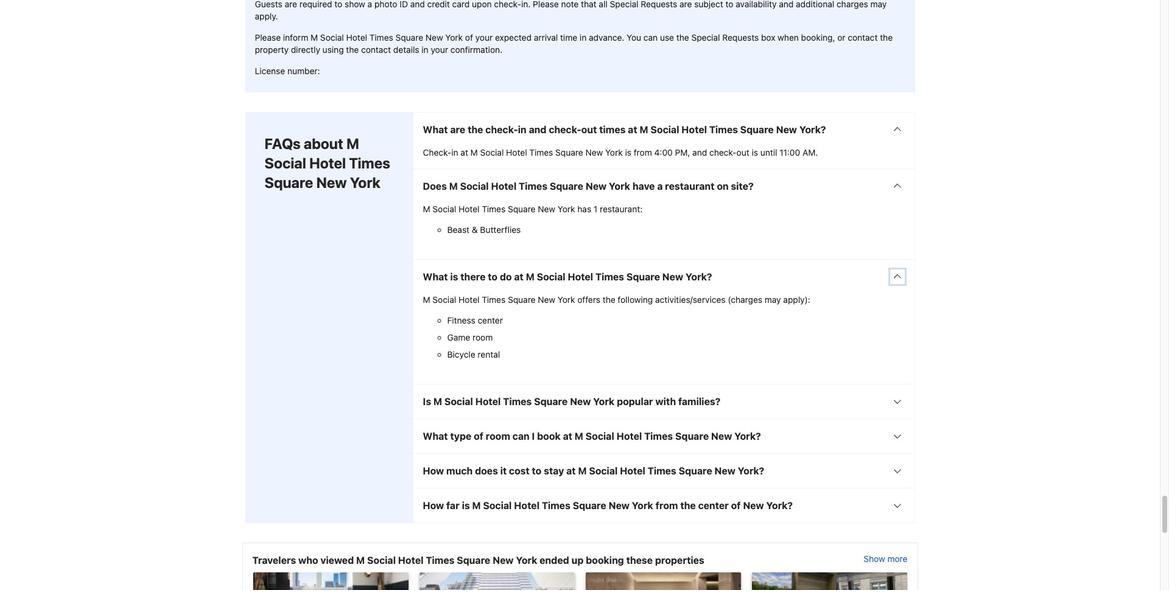 Task type: vqa. For each thing, say whether or not it's contained in the screenshot.
requests
yes



Task type: locate. For each thing, give the bounding box(es) containing it.
what type of room can i book at m social hotel times square new york?
[[423, 431, 761, 442]]

from
[[634, 147, 652, 157], [656, 500, 678, 511]]

11:00 am.
[[780, 147, 818, 157]]

0 vertical spatial how
[[423, 466, 444, 477]]

are left subject
[[680, 0, 692, 9]]

0 horizontal spatial contact
[[361, 45, 391, 55]]

note
[[561, 0, 579, 9]]

please up property
[[255, 32, 281, 43]]

what left there
[[423, 271, 448, 282]]

times inside please inform m social hotel times square new york of your expected arrival time in advance. you can use the special requests box when booking, or contact the property directly using the contact details in your confirmation.
[[370, 32, 393, 43]]

in.
[[521, 0, 531, 9]]

1 vertical spatial center
[[698, 500, 729, 511]]

from down what are the check-in and check-out times at m social hotel times square new york?
[[634, 147, 652, 157]]

additional
[[796, 0, 835, 9]]

more
[[888, 554, 908, 564]]

1 vertical spatial what
[[423, 271, 448, 282]]

you
[[627, 32, 642, 43]]

at
[[628, 124, 638, 135], [461, 147, 468, 157], [514, 271, 524, 282], [563, 431, 573, 442], [567, 466, 576, 477]]

social inside 'dropdown button'
[[483, 500, 512, 511]]

1 vertical spatial out
[[737, 147, 750, 157]]

1 what from the top
[[423, 124, 448, 135]]

0 vertical spatial your
[[476, 32, 493, 43]]

1 vertical spatial special
[[692, 32, 720, 43]]

0 vertical spatial a
[[368, 0, 372, 9]]

square inside please inform m social hotel times square new york of your expected arrival time in advance. you can use the special requests box when booking, or contact the property directly using the contact details in your confirmation.
[[396, 32, 423, 43]]

social inside please inform m social hotel times square new york of your expected arrival time in advance. you can use the special requests box when booking, or contact the property directly using the contact details in your confirmation.
[[320, 32, 344, 43]]

1 vertical spatial your
[[431, 45, 448, 55]]

to left show
[[335, 0, 343, 9]]

at right do
[[514, 271, 524, 282]]

social right does
[[460, 181, 489, 192]]

2 how from the top
[[423, 500, 444, 511]]

0 vertical spatial special
[[610, 0, 639, 9]]

please
[[533, 0, 559, 9], [255, 32, 281, 43]]

social inside dropdown button
[[445, 396, 473, 407]]

cost
[[509, 466, 530, 477]]

2 vertical spatial what
[[423, 431, 448, 442]]

0 horizontal spatial please
[[255, 32, 281, 43]]

what left the type on the bottom left of the page
[[423, 431, 448, 442]]

1 vertical spatial how
[[423, 500, 444, 511]]

of inside please inform m social hotel times square new york of your expected arrival time in advance. you can use the special requests box when booking, or contact the property directly using the contact details in your confirmation.
[[465, 32, 473, 43]]

check-
[[494, 0, 521, 9], [486, 124, 518, 135], [549, 124, 582, 135], [710, 147, 737, 157]]

license
[[255, 66, 285, 76]]

1 horizontal spatial of
[[474, 431, 484, 442]]

contact right or
[[848, 32, 878, 43]]

2 horizontal spatial are
[[680, 0, 692, 9]]

a right show
[[368, 0, 372, 9]]

required
[[300, 0, 332, 9]]

show
[[864, 554, 886, 564]]

room up rental at bottom left
[[473, 332, 493, 343]]

out
[[582, 124, 597, 135], [737, 147, 750, 157]]

a inside does m social hotel times square new york have a restaurant on site? 'dropdown button'
[[658, 181, 663, 192]]

are up check-
[[450, 124, 466, 135]]

use
[[660, 32, 674, 43]]

faqs about m social hotel times square new york
[[265, 135, 390, 191]]

are inside dropdown button
[[450, 124, 466, 135]]

requests inside please inform m social hotel times square new york of your expected arrival time in advance. you can use the special requests box when booking, or contact the property directly using the contact details in your confirmation.
[[723, 32, 759, 43]]

social up 4:00 pm,
[[651, 124, 680, 135]]

1 horizontal spatial please
[[533, 0, 559, 9]]

social down it
[[483, 500, 512, 511]]

at right stay
[[567, 466, 576, 477]]

apply.
[[255, 11, 278, 21]]

your up confirmation.
[[476, 32, 493, 43]]

rental
[[478, 349, 500, 360]]

0 horizontal spatial from
[[634, 147, 652, 157]]

popular
[[617, 396, 653, 407]]

1 horizontal spatial may
[[871, 0, 887, 9]]

0 vertical spatial from
[[634, 147, 652, 157]]

beast
[[447, 224, 470, 235]]

requests up use
[[641, 0, 678, 9]]

at inside how much does it cost to stay at m social hotel times square new york? dropdown button
[[567, 466, 576, 477]]

the inside 'dropdown button'
[[681, 500, 696, 511]]

special inside guests are required to show a photo id and credit card upon check-in. please note that all special requests are subject to availability and additional charges may apply.
[[610, 0, 639, 9]]

at right book
[[563, 431, 573, 442]]

is right far
[[462, 500, 470, 511]]

special down subject
[[692, 32, 720, 43]]

from down how much does it cost to stay at m social hotel times square new york? dropdown button
[[656, 500, 678, 511]]

are right guests
[[285, 0, 297, 9]]

the
[[677, 32, 689, 43], [880, 32, 893, 43], [346, 45, 359, 55], [468, 124, 483, 135], [603, 295, 616, 305], [681, 500, 696, 511]]

requests inside guests are required to show a photo id and credit card upon check-in. please note that all special requests are subject to availability and additional charges may apply.
[[641, 0, 678, 9]]

what for what type of room can i book at m social hotel times square new york?
[[423, 431, 448, 442]]

may inside guests are required to show a photo id and credit card upon check-in. please note that all special requests are subject to availability and additional charges may apply.
[[871, 0, 887, 9]]

ended
[[540, 555, 569, 566]]

guests are required to show a photo id and credit card upon check-in. please note that all special requests are subject to availability and additional charges may apply.
[[255, 0, 887, 21]]

new
[[426, 32, 443, 43], [776, 124, 797, 135], [586, 147, 603, 157], [316, 174, 347, 191], [586, 181, 607, 192], [538, 204, 556, 214], [663, 271, 684, 282], [538, 295, 556, 305], [570, 396, 591, 407], [711, 431, 732, 442], [715, 466, 736, 477], [609, 500, 630, 511], [743, 500, 764, 511], [493, 555, 514, 566]]

what for what are the check-in and check-out times at m social hotel times square new york?
[[423, 124, 448, 135]]

0 horizontal spatial are
[[285, 0, 297, 9]]

m inside 'dropdown button'
[[449, 181, 458, 192]]

square down what type of room can i book at m social hotel times square new york? dropdown button
[[679, 466, 713, 477]]

0 horizontal spatial your
[[431, 45, 448, 55]]

0 horizontal spatial of
[[465, 32, 473, 43]]

new inside dropdown button
[[570, 396, 591, 407]]

2 vertical spatial of
[[731, 500, 741, 511]]

1 how from the top
[[423, 466, 444, 477]]

m social hotel times square new york offers the following activities/services (charges may apply):
[[423, 295, 811, 305]]

1 vertical spatial of
[[474, 431, 484, 442]]

is inside dropdown button
[[450, 271, 458, 282]]

york
[[446, 32, 463, 43], [606, 147, 623, 157], [350, 174, 381, 191], [609, 181, 631, 192], [558, 204, 575, 214], [558, 295, 575, 305], [593, 396, 615, 407], [632, 500, 654, 511], [516, 555, 538, 566]]

times
[[370, 32, 393, 43], [710, 124, 738, 135], [530, 147, 553, 157], [349, 154, 390, 171], [519, 181, 548, 192], [482, 204, 506, 214], [596, 271, 624, 282], [482, 295, 506, 305], [503, 396, 532, 407], [645, 431, 673, 442], [648, 466, 677, 477], [542, 500, 571, 511], [426, 555, 455, 566]]

of
[[465, 32, 473, 43], [474, 431, 484, 442], [731, 500, 741, 511]]

from inside 'dropdown button'
[[656, 500, 678, 511]]

social right is
[[445, 396, 473, 407]]

are for and
[[285, 0, 297, 9]]

type
[[450, 431, 472, 442]]

hotel inside does m social hotel times square new york have a restaurant on site? 'dropdown button'
[[491, 181, 517, 192]]

how much does it cost to stay at m social hotel times square new york? button
[[413, 454, 915, 488]]

at inside 'what is there to do at m social hotel times square new york?' dropdown button
[[514, 271, 524, 282]]

square down families?
[[676, 431, 709, 442]]

how left far
[[423, 500, 444, 511]]

that
[[581, 0, 597, 9]]

is left there
[[450, 271, 458, 282]]

1 horizontal spatial from
[[656, 500, 678, 511]]

york inside dropdown button
[[593, 396, 615, 407]]

and
[[410, 0, 425, 9], [779, 0, 794, 9], [529, 124, 547, 135], [693, 147, 707, 157]]

how inside 'dropdown button'
[[423, 500, 444, 511]]

3 what from the top
[[423, 431, 448, 442]]

about
[[304, 135, 343, 152]]

special inside please inform m social hotel times square new york of your expected arrival time in advance. you can use the special requests box when booking, or contact the property directly using the contact details in your confirmation.
[[692, 32, 720, 43]]

is left until at the right top of page
[[752, 147, 758, 157]]

of inside 'dropdown button'
[[731, 500, 741, 511]]

how far is m social hotel times square new york from the center of new york? button
[[413, 489, 915, 523]]

1 horizontal spatial center
[[698, 500, 729, 511]]

0 vertical spatial of
[[465, 32, 473, 43]]

square up details
[[396, 32, 423, 43]]

a inside guests are required to show a photo id and credit card upon check-in. please note that all special requests are subject to availability and additional charges may apply.
[[368, 0, 372, 9]]

out left until at the right top of page
[[737, 147, 750, 157]]

can left i
[[513, 431, 530, 442]]

0 horizontal spatial requests
[[641, 0, 678, 9]]

social down faqs at the top left of page
[[265, 154, 306, 171]]

0 horizontal spatial may
[[765, 295, 781, 305]]

0 vertical spatial can
[[644, 32, 658, 43]]

0 vertical spatial contact
[[848, 32, 878, 43]]

1 horizontal spatial contact
[[848, 32, 878, 43]]

square down far
[[457, 555, 491, 566]]

0 vertical spatial requests
[[641, 0, 678, 9]]

details
[[393, 45, 419, 55]]

1 vertical spatial requests
[[723, 32, 759, 43]]

1 horizontal spatial a
[[658, 181, 663, 192]]

at right check-
[[461, 147, 468, 157]]

m
[[311, 32, 318, 43], [640, 124, 649, 135], [347, 135, 359, 152], [471, 147, 478, 157], [449, 181, 458, 192], [423, 204, 430, 214], [526, 271, 535, 282], [423, 295, 430, 305], [434, 396, 442, 407], [575, 431, 584, 442], [578, 466, 587, 477], [472, 500, 481, 511], [356, 555, 365, 566]]

square up 'has'
[[550, 181, 584, 192]]

york inside please inform m social hotel times square new york of your expected arrival time in advance. you can use the special requests box when booking, or contact the property directly using the contact details in your confirmation.
[[446, 32, 463, 43]]

may right charges
[[871, 0, 887, 9]]

room up it
[[486, 431, 510, 442]]

contact left details
[[361, 45, 391, 55]]

can left use
[[644, 32, 658, 43]]

1 vertical spatial from
[[656, 500, 678, 511]]

site?
[[731, 181, 754, 192]]

1
[[594, 204, 598, 214]]

times inside "faqs about m social hotel times square new york"
[[349, 154, 390, 171]]

1 horizontal spatial can
[[644, 32, 658, 43]]

0 horizontal spatial center
[[478, 315, 503, 326]]

times inside dropdown button
[[503, 396, 532, 407]]

square inside 'dropdown button'
[[550, 181, 584, 192]]

check- inside guests are required to show a photo id and credit card upon check-in. please note that all special requests are subject to availability and additional charges may apply.
[[494, 0, 521, 9]]

please inside guests are required to show a photo id and credit card upon check-in. please note that all special requests are subject to availability and additional charges may apply.
[[533, 0, 559, 9]]

0 horizontal spatial out
[[582, 124, 597, 135]]

the inside dropdown button
[[468, 124, 483, 135]]

may
[[871, 0, 887, 9], [765, 295, 781, 305]]

with
[[656, 396, 676, 407]]

1 vertical spatial a
[[658, 181, 663, 192]]

how left much
[[423, 466, 444, 477]]

check-in at m social hotel times square new york is from 4:00 pm, and check-out is until 11:00 am.
[[423, 147, 818, 157]]

on
[[717, 181, 729, 192]]

1 horizontal spatial your
[[476, 32, 493, 43]]

hotel inside "faqs about m social hotel times square new york"
[[309, 154, 346, 171]]

how inside dropdown button
[[423, 466, 444, 477]]

square down faqs at the top left of page
[[265, 174, 313, 191]]

in inside what are the check-in and check-out times at m social hotel times square new york? dropdown button
[[518, 124, 527, 135]]

game
[[447, 332, 470, 343]]

can inside please inform m social hotel times square new york of your expected arrival time in advance. you can use the special requests box when booking, or contact the property directly using the contact details in your confirmation.
[[644, 32, 658, 43]]

0 vertical spatial what
[[423, 124, 448, 135]]

please inside please inform m social hotel times square new york of your expected arrival time in advance. you can use the special requests box when booking, or contact the property directly using the contact details in your confirmation.
[[255, 32, 281, 43]]

0 horizontal spatial special
[[610, 0, 639, 9]]

0 vertical spatial may
[[871, 0, 887, 9]]

square up book
[[534, 396, 568, 407]]

does m social hotel times square new york have a restaurant on site? button
[[413, 169, 915, 203]]

fitness
[[447, 315, 476, 326]]

what are the check-in and check-out times at m social hotel times square new york? button
[[413, 112, 915, 147]]

faqs
[[265, 135, 301, 152]]

hotel inside what are the check-in and check-out times at m social hotel times square new york? dropdown button
[[682, 124, 707, 135]]

photo
[[375, 0, 398, 9]]

1 vertical spatial may
[[765, 295, 781, 305]]

0 vertical spatial room
[[473, 332, 493, 343]]

show more link
[[864, 553, 908, 568]]

families?
[[679, 396, 721, 407]]

0 vertical spatial please
[[533, 0, 559, 9]]

york inside 'dropdown button'
[[632, 500, 654, 511]]

social right check-
[[480, 147, 504, 157]]

your right details
[[431, 45, 448, 55]]

0 horizontal spatial can
[[513, 431, 530, 442]]

hotel inside 'what is there to do at m social hotel times square new york?' dropdown button
[[568, 271, 593, 282]]

what for what is there to do at m social hotel times square new york?
[[423, 271, 448, 282]]

1 horizontal spatial are
[[450, 124, 466, 135]]

m inside "faqs about m social hotel times square new york"
[[347, 135, 359, 152]]

1 horizontal spatial requests
[[723, 32, 759, 43]]

(charges
[[728, 295, 763, 305]]

0 horizontal spatial a
[[368, 0, 372, 9]]

how much does it cost to stay at m social hotel times square new york?
[[423, 466, 765, 477]]

center up game room
[[478, 315, 503, 326]]

all
[[599, 0, 608, 9]]

1 vertical spatial room
[[486, 431, 510, 442]]

what up check-
[[423, 124, 448, 135]]

please right in.
[[533, 0, 559, 9]]

center down how much does it cost to stay at m social hotel times square new york? dropdown button
[[698, 500, 729, 511]]

is down what are the check-in and check-out times at m social hotel times square new york?
[[625, 147, 632, 157]]

square
[[396, 32, 423, 43], [741, 124, 774, 135], [556, 147, 583, 157], [265, 174, 313, 191], [550, 181, 584, 192], [508, 204, 536, 214], [627, 271, 660, 282], [508, 295, 536, 305], [534, 396, 568, 407], [676, 431, 709, 442], [679, 466, 713, 477], [573, 500, 607, 511], [457, 555, 491, 566]]

may left apply):
[[765, 295, 781, 305]]

0 vertical spatial center
[[478, 315, 503, 326]]

social up using
[[320, 32, 344, 43]]

does
[[423, 181, 447, 192]]

properties
[[655, 555, 705, 566]]

1 horizontal spatial special
[[692, 32, 720, 43]]

a right have
[[658, 181, 663, 192]]

requests left the box
[[723, 32, 759, 43]]

out left times
[[582, 124, 597, 135]]

at right times
[[628, 124, 638, 135]]

1 vertical spatial can
[[513, 431, 530, 442]]

2 what from the top
[[423, 271, 448, 282]]

to right subject
[[726, 0, 734, 9]]

does
[[475, 466, 498, 477]]

square down how much does it cost to stay at m social hotel times square new york?
[[573, 500, 607, 511]]

m inside dropdown button
[[434, 396, 442, 407]]

2 horizontal spatial of
[[731, 500, 741, 511]]

hotel inside what type of room can i book at m social hotel times square new york? dropdown button
[[617, 431, 642, 442]]

how for how far is m social hotel times square new york from the center of new york?
[[423, 500, 444, 511]]

0 vertical spatial out
[[582, 124, 597, 135]]

special
[[610, 0, 639, 9], [692, 32, 720, 43]]

1 vertical spatial please
[[255, 32, 281, 43]]

room
[[473, 332, 493, 343], [486, 431, 510, 442]]

hotel inside is m social hotel times square new york popular with families? dropdown button
[[476, 396, 501, 407]]

special right all
[[610, 0, 639, 9]]

to
[[335, 0, 343, 9], [726, 0, 734, 9], [488, 271, 498, 282], [532, 466, 542, 477]]



Task type: describe. For each thing, give the bounding box(es) containing it.
i
[[532, 431, 535, 442]]

please inform m social hotel times square new york of your expected arrival time in advance. you can use the special requests box when booking, or contact the property directly using the contact details in your confirmation.
[[255, 32, 893, 55]]

&
[[472, 224, 478, 235]]

id
[[400, 0, 408, 9]]

social up fitness at the left bottom of the page
[[433, 295, 456, 305]]

who
[[298, 555, 318, 566]]

license number:
[[255, 66, 320, 76]]

show more
[[864, 554, 908, 564]]

york inside 'dropdown button'
[[609, 181, 631, 192]]

fitness center
[[447, 315, 503, 326]]

m inside please inform m social hotel times square new york of your expected arrival time in advance. you can use the special requests box when booking, or contact the property directly using the contact details in your confirmation.
[[311, 32, 318, 43]]

times
[[600, 124, 626, 135]]

square up butterflies
[[508, 204, 536, 214]]

subject
[[695, 0, 724, 9]]

there
[[461, 271, 486, 282]]

may inside accordion control element
[[765, 295, 781, 305]]

to left stay
[[532, 466, 542, 477]]

at inside what type of room can i book at m social hotel times square new york? dropdown button
[[563, 431, 573, 442]]

does m social hotel times square new york have a restaurant on site?
[[423, 181, 754, 192]]

arrival
[[534, 32, 558, 43]]

availability
[[736, 0, 777, 9]]

1 horizontal spatial out
[[737, 147, 750, 157]]

and inside dropdown button
[[529, 124, 547, 135]]

hotel inside how much does it cost to stay at m social hotel times square new york? dropdown button
[[620, 466, 646, 477]]

guests
[[255, 0, 283, 9]]

is
[[423, 396, 431, 407]]

check-
[[423, 147, 452, 157]]

upon
[[472, 0, 492, 9]]

how far is m social hotel times square new york from the center of new york?
[[423, 500, 793, 511]]

bicycle rental
[[447, 349, 500, 360]]

number:
[[288, 66, 320, 76]]

social up how much does it cost to stay at m social hotel times square new york?
[[586, 431, 615, 442]]

york? inside 'dropdown button'
[[767, 500, 793, 511]]

inform
[[283, 32, 308, 43]]

room inside dropdown button
[[486, 431, 510, 442]]

has
[[578, 204, 592, 214]]

social right viewed
[[367, 555, 396, 566]]

hotel inside please inform m social hotel times square new york of your expected arrival time in advance. you can use the special requests box when booking, or contact the property directly using the contact details in your confirmation.
[[346, 32, 367, 43]]

how for how much does it cost to stay at m social hotel times square new york?
[[423, 466, 444, 477]]

restaurant:
[[600, 204, 643, 214]]

have
[[633, 181, 655, 192]]

social inside "faqs about m social hotel times square new york"
[[265, 154, 306, 171]]

booking
[[586, 555, 624, 566]]

social right do
[[537, 271, 566, 282]]

at inside what are the check-in and check-out times at m social hotel times square new york? dropdown button
[[628, 124, 638, 135]]

offers
[[578, 295, 601, 305]]

accordion control element
[[413, 112, 915, 524]]

book
[[537, 431, 561, 442]]

bicycle
[[447, 349, 476, 360]]

is inside 'dropdown button'
[[462, 500, 470, 511]]

times inside 'dropdown button'
[[542, 500, 571, 511]]

credit
[[427, 0, 450, 9]]

new inside "faqs about m social hotel times square new york"
[[316, 174, 347, 191]]

times inside 'dropdown button'
[[519, 181, 548, 192]]

game room
[[447, 332, 493, 343]]

m social hotel times square new york has 1 restaurant:
[[423, 204, 643, 214]]

when
[[778, 32, 799, 43]]

of inside dropdown button
[[474, 431, 484, 442]]

beast & butterflies
[[447, 224, 521, 235]]

what is there to do at m social hotel times square new york?
[[423, 271, 712, 282]]

new inside please inform m social hotel times square new york of your expected arrival time in advance. you can use the special requests box when booking, or contact the property directly using the contact details in your confirmation.
[[426, 32, 443, 43]]

property
[[255, 45, 289, 55]]

square inside "faqs about m social hotel times square new york"
[[265, 174, 313, 191]]

using
[[323, 45, 344, 55]]

can inside dropdown button
[[513, 431, 530, 442]]

these
[[627, 555, 653, 566]]

social inside 'dropdown button'
[[460, 181, 489, 192]]

square up until at the right top of page
[[741, 124, 774, 135]]

following
[[618, 295, 653, 305]]

directly
[[291, 45, 320, 55]]

4:00 pm,
[[655, 147, 690, 157]]

is m social hotel times square new york popular with families? button
[[413, 385, 915, 419]]

what are the check-in and check-out times at m social hotel times square new york?
[[423, 124, 826, 135]]

square up does m social hotel times square new york have a restaurant on site?
[[556, 147, 583, 157]]

much
[[447, 466, 473, 477]]

far
[[447, 500, 460, 511]]

or
[[838, 32, 846, 43]]

are for times
[[450, 124, 466, 135]]

what is there to do at m social hotel times square new york? button
[[413, 260, 915, 294]]

it
[[501, 466, 507, 477]]

until
[[761, 147, 778, 157]]

social down does
[[433, 204, 456, 214]]

out inside dropdown button
[[582, 124, 597, 135]]

activities/services
[[655, 295, 726, 305]]

1 vertical spatial contact
[[361, 45, 391, 55]]

square inside dropdown button
[[534, 396, 568, 407]]

restaurant
[[665, 181, 715, 192]]

stay
[[544, 466, 564, 477]]

what type of room can i book at m social hotel times square new york? button
[[413, 419, 915, 454]]

york inside "faqs about m social hotel times square new york"
[[350, 174, 381, 191]]

to left do
[[488, 271, 498, 282]]

card
[[452, 0, 470, 9]]

apply):
[[784, 295, 811, 305]]

booking,
[[801, 32, 835, 43]]

confirmation.
[[451, 45, 503, 55]]

social up how far is m social hotel times square new york from the center of new york?
[[589, 466, 618, 477]]

center inside 'dropdown button'
[[698, 500, 729, 511]]

butterflies
[[480, 224, 521, 235]]

time
[[560, 32, 578, 43]]

do
[[500, 271, 512, 282]]

hotel inside how far is m social hotel times square new york from the center of new york? 'dropdown button'
[[514, 500, 540, 511]]

new inside 'dropdown button'
[[586, 181, 607, 192]]

box
[[761, 32, 776, 43]]

m inside 'dropdown button'
[[472, 500, 481, 511]]

square up following
[[627, 271, 660, 282]]

charges
[[837, 0, 869, 9]]

is m social hotel times square new york popular with families?
[[423, 396, 721, 407]]

show
[[345, 0, 365, 9]]

expected
[[495, 32, 532, 43]]

travelers who viewed m social hotel times square new york ended up booking these properties
[[253, 555, 705, 566]]

travelers
[[253, 555, 296, 566]]

square down do
[[508, 295, 536, 305]]

viewed
[[321, 555, 354, 566]]

up
[[572, 555, 584, 566]]

square inside 'dropdown button'
[[573, 500, 607, 511]]



